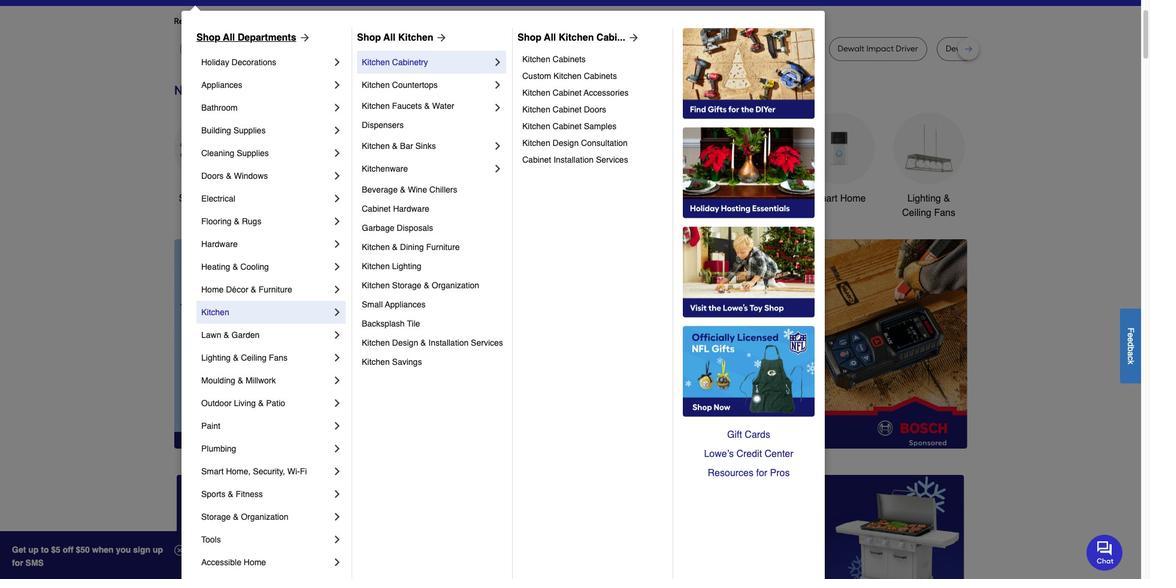 Task type: describe. For each thing, give the bounding box(es) containing it.
paint link
[[201, 415, 331, 438]]

for inside "get up to $5 off $50 when you sign up for sms"
[[12, 559, 23, 569]]

find gifts for the diyer. image
[[683, 28, 815, 119]]

for up departments
[[270, 16, 281, 26]]

set for drill bit set
[[597, 44, 609, 54]]

chevron right image for accessible home
[[331, 557, 343, 569]]

officially licensed n f l gifts. shop now. image
[[683, 326, 815, 418]]

cards
[[745, 430, 770, 441]]

1 up from the left
[[28, 546, 39, 555]]

moulding & millwork link
[[201, 370, 331, 392]]

kitchen for kitchen cabinetry
[[362, 58, 390, 67]]

doors & windows
[[201, 171, 268, 181]]

visit the lowe's toy shop. image
[[683, 227, 815, 318]]

kitchen for kitchen faucets & water dispensers
[[362, 101, 390, 111]]

fi
[[300, 467, 307, 477]]

plumbing link
[[201, 438, 331, 461]]

kitchen for kitchen lighting
[[362, 262, 390, 271]]

kitchen for kitchen & dining furniture
[[362, 243, 390, 252]]

impact driver
[[758, 44, 810, 54]]

1 vertical spatial cabinets
[[584, 71, 617, 81]]

cabi...
[[597, 32, 625, 43]]

0 horizontal spatial appliances
[[201, 80, 242, 90]]

kitchen inside shop all kitchen link
[[398, 32, 433, 43]]

0 horizontal spatial bathroom link
[[201, 96, 331, 119]]

chevron right image for holiday decorations
[[331, 56, 343, 68]]

chevron right image for home décor & furniture
[[331, 284, 343, 296]]

1 horizontal spatial doors
[[584, 105, 606, 114]]

suggestions
[[328, 16, 375, 26]]

0 horizontal spatial tools link
[[201, 529, 331, 552]]

f e e d b a c k button
[[1120, 309, 1141, 384]]

sports & fitness
[[201, 490, 263, 500]]

searches
[[234, 16, 269, 26]]

outdoor tools & equipment
[[625, 193, 694, 219]]

cabinet for doors
[[553, 105, 582, 114]]

supplies for cleaning supplies
[[237, 149, 269, 158]]

services inside 'cabinet installation services' link
[[596, 155, 628, 165]]

kitchen & dining furniture link
[[362, 238, 504, 257]]

kitchen design & installation services link
[[362, 334, 504, 353]]

chevron right image for bathroom
[[331, 102, 343, 114]]

kitchen cabinet doors link
[[522, 101, 664, 118]]

lawn & garden link
[[201, 324, 331, 347]]

shop all deals link
[[174, 113, 246, 206]]

shop all deals
[[179, 193, 241, 204]]

dewalt for dewalt drill
[[688, 44, 715, 54]]

home for smart home
[[840, 193, 866, 204]]

beverage & wine chillers
[[362, 185, 457, 195]]

chevron right image for kitchenware
[[492, 163, 504, 175]]

supplies for building supplies
[[233, 126, 266, 135]]

windows
[[234, 171, 268, 181]]

tools inside the outdoor tools & equipment
[[662, 193, 685, 204]]

kitchen inside shop all kitchen cabi... link
[[559, 32, 594, 43]]

chevron right image for hardware
[[331, 238, 343, 250]]

for inside resources for pros link
[[756, 468, 767, 479]]

get
[[12, 546, 26, 555]]

& inside kitchen faucets & water dispensers
[[424, 101, 430, 111]]

outdoor for outdoor tools & equipment
[[625, 193, 660, 204]]

1 vertical spatial storage
[[201, 513, 231, 522]]

furniture for kitchen & dining furniture
[[426, 243, 460, 252]]

sports
[[201, 490, 226, 500]]

cabinet installation services
[[522, 155, 628, 165]]

kitchen for kitchen savings
[[362, 358, 390, 367]]

cleaning supplies link
[[201, 142, 331, 165]]

smart for smart home, security, wi-fi
[[201, 467, 224, 477]]

shop for shop all kitchen
[[357, 32, 381, 43]]

driver for impact driver
[[788, 44, 810, 54]]

décor
[[226, 285, 248, 295]]

all for shop all deals
[[204, 193, 214, 204]]

dewalt drill
[[688, 44, 731, 54]]

1 horizontal spatial storage
[[392, 281, 422, 291]]

2 e from the top
[[1126, 338, 1136, 342]]

chat invite button image
[[1087, 535, 1123, 571]]

custom
[[522, 71, 551, 81]]

christmas
[[458, 193, 501, 204]]

building
[[201, 126, 231, 135]]

home for accessible home
[[244, 558, 266, 568]]

kitchen & dining furniture
[[362, 243, 460, 252]]

you for more suggestions for you
[[390, 16, 404, 26]]

cabinet inside 'cabinet installation services' link
[[522, 155, 551, 165]]

0 vertical spatial cabinets
[[553, 55, 586, 64]]

chevron right image for smart home, security, wi-fi
[[331, 466, 343, 478]]

recommended searches for you
[[174, 16, 297, 26]]

advertisement region
[[387, 240, 967, 452]]

cabinet for accessories
[[553, 88, 582, 98]]

chevron right image for building supplies
[[331, 125, 343, 137]]

kitchen design & installation services
[[362, 338, 503, 348]]

tile
[[407, 319, 420, 329]]

services inside kitchen design & installation services link
[[471, 338, 503, 348]]

disposals
[[397, 223, 433, 233]]

scroll to item #5 image
[[733, 428, 762, 432]]

2 bit from the left
[[426, 44, 436, 54]]

scroll to item #2 element
[[645, 426, 676, 434]]

dewalt for dewalt bit set
[[397, 44, 424, 54]]

hardware inside hardware link
[[201, 240, 238, 249]]

kitchen cabinet accessories link
[[522, 84, 664, 101]]

kitchen storage & organization link
[[362, 276, 504, 295]]

0 horizontal spatial ceiling
[[241, 353, 267, 363]]

1 vertical spatial fans
[[269, 353, 288, 363]]

chevron right image for lighting & ceiling fans
[[331, 352, 343, 364]]

chevron right image for paint
[[331, 421, 343, 433]]

1 horizontal spatial lighting & ceiling fans
[[902, 193, 956, 219]]

drill for dewalt drill bit set
[[975, 44, 989, 54]]

kitchen for kitchen design & installation services
[[362, 338, 390, 348]]

shop for shop all kitchen cabi...
[[518, 32, 542, 43]]

kitchen for kitchen cabinets
[[522, 55, 550, 64]]

to
[[41, 546, 49, 555]]

& inside the outdoor tools & equipment
[[687, 193, 694, 204]]

up to 30 percent off select grills and accessories. image
[[715, 476, 965, 580]]

kitchen for kitchen countertops
[[362, 80, 390, 90]]

sinks
[[415, 141, 436, 151]]

kitchen for kitchen storage & organization
[[362, 281, 390, 291]]

home décor & furniture
[[201, 285, 292, 295]]

chevron right image for storage & organization
[[331, 512, 343, 524]]

consultation
[[581, 138, 628, 148]]

electrical
[[201, 194, 235, 204]]

christmas decorations link
[[444, 113, 516, 220]]

dewalt impact driver
[[838, 44, 918, 54]]

0 horizontal spatial doors
[[201, 171, 224, 181]]

deals
[[217, 193, 241, 204]]

3 driver from the left
[[896, 44, 918, 54]]

garbage disposals link
[[362, 219, 504, 238]]

holiday hosting essentials. image
[[683, 128, 815, 219]]

when
[[92, 546, 114, 555]]

bit for dewalt drill bit
[[360, 44, 370, 54]]

accessible home link
[[201, 552, 331, 575]]

cabinet inside cabinet hardware link
[[362, 204, 391, 214]]

0 horizontal spatial bathroom
[[201, 103, 238, 113]]

building supplies link
[[201, 119, 331, 142]]

decorations for christmas
[[454, 208, 505, 219]]

cabinet installation services link
[[522, 152, 664, 168]]

impact driver bit
[[477, 44, 541, 54]]

living
[[234, 399, 256, 409]]

electrical link
[[201, 188, 331, 210]]

custom kitchen cabinets
[[522, 71, 617, 81]]

wine
[[408, 185, 427, 195]]

all for shop all kitchen cabi...
[[544, 32, 556, 43]]

1 vertical spatial lighting & ceiling fans link
[[201, 347, 331, 370]]

kitchenware
[[362, 164, 408, 174]]

custom kitchen cabinets link
[[522, 68, 664, 84]]

kitchen cabinet doors
[[522, 105, 606, 114]]

dewalt for dewalt drill bit set
[[946, 44, 973, 54]]

for inside more suggestions for you link
[[377, 16, 388, 26]]

recommended
[[174, 16, 232, 26]]

kitchen cabinetry link
[[362, 51, 492, 74]]

all for shop all departments
[[223, 32, 235, 43]]

resources for pros
[[708, 468, 790, 479]]

chevron right image for lawn & garden
[[331, 329, 343, 341]]

backsplash tile
[[362, 319, 420, 329]]

f e e d b a c k
[[1126, 328, 1136, 365]]

bit for dewalt drill bit set
[[991, 44, 1000, 54]]

chevron right image for cleaning supplies
[[331, 147, 343, 159]]

outdoor tools & equipment link
[[623, 113, 695, 220]]

chevron right image for kitchen cabinetry
[[492, 56, 504, 68]]

chevron right image for electrical
[[331, 193, 343, 205]]

drill for dewalt drill
[[717, 44, 731, 54]]

sign
[[133, 546, 150, 555]]

0 horizontal spatial tools
[[201, 536, 221, 545]]

arrow right image for shop all departments
[[296, 32, 311, 44]]

kitchen for kitchen design consultation
[[522, 138, 550, 148]]

flooring & rugs
[[201, 217, 261, 226]]

2 drill from the left
[[569, 44, 583, 54]]

faucets
[[392, 101, 422, 111]]

storage & organization
[[201, 513, 288, 522]]

design for consultation
[[553, 138, 579, 148]]

lighting inside lighting & ceiling fans
[[908, 193, 941, 204]]

you for recommended searches for you
[[283, 16, 297, 26]]

smart home, security, wi-fi
[[201, 467, 307, 477]]



Task type: vqa. For each thing, say whether or not it's contained in the screenshot.
Bathroom to the left
yes



Task type: locate. For each thing, give the bounding box(es) containing it.
fans inside lighting & ceiling fans
[[934, 208, 956, 219]]

all down recommended searches for you
[[223, 32, 235, 43]]

1 vertical spatial services
[[471, 338, 503, 348]]

kitchen inside kitchen countertops link
[[362, 80, 390, 90]]

1 vertical spatial lighting & ceiling fans
[[201, 353, 288, 363]]

kitchen cabinets link
[[522, 51, 664, 68]]

garbage
[[362, 223, 394, 233]]

0 horizontal spatial you
[[283, 16, 297, 26]]

smart inside smart home link
[[812, 193, 838, 204]]

1 horizontal spatial up
[[153, 546, 163, 555]]

outdoor living & patio
[[201, 399, 285, 409]]

shop all kitchen link
[[357, 31, 448, 45]]

shop for shop all departments
[[196, 32, 220, 43]]

design up savings
[[392, 338, 418, 348]]

shop all departments
[[196, 32, 296, 43]]

samples
[[584, 122, 617, 131]]

for down get
[[12, 559, 23, 569]]

0 horizontal spatial hardware
[[201, 240, 238, 249]]

cabinet for samples
[[553, 122, 582, 131]]

kitchen for kitchen cabinet accessories
[[522, 88, 550, 98]]

arrow right image inside shop all kitchen link
[[433, 32, 448, 44]]

0 horizontal spatial set
[[438, 44, 450, 54]]

2 horizontal spatial impact
[[867, 44, 894, 54]]

all up the kitchen cabinetry
[[383, 32, 396, 43]]

building supplies
[[201, 126, 266, 135]]

doors up the kitchen cabinet samples link
[[584, 105, 606, 114]]

appliances up tile
[[385, 300, 426, 310]]

chevron right image for kitchen countertops
[[492, 79, 504, 91]]

driver
[[507, 44, 529, 54], [788, 44, 810, 54], [896, 44, 918, 54]]

appliances link
[[201, 74, 331, 96]]

1 horizontal spatial lighting & ceiling fans link
[[893, 113, 965, 220]]

you
[[116, 546, 131, 555]]

organization down sports & fitness link
[[241, 513, 288, 522]]

dewalt for dewalt impact driver
[[838, 44, 864, 54]]

hardware down beverage & wine chillers
[[393, 204, 429, 214]]

lighting & ceiling fans
[[902, 193, 956, 219], [201, 353, 288, 363]]

plumbing
[[201, 445, 236, 454]]

kitchen for kitchen cabinet doors
[[522, 105, 550, 114]]

off
[[63, 546, 73, 555]]

1 vertical spatial design
[[392, 338, 418, 348]]

installation inside kitchen design & installation services link
[[429, 338, 469, 348]]

dewalt for dewalt drill bit
[[315, 44, 342, 54]]

1 bit from the left
[[360, 44, 370, 54]]

equipment
[[636, 208, 682, 219]]

chevron right image for flooring & rugs
[[331, 216, 343, 228]]

1 driver from the left
[[507, 44, 529, 54]]

cabinet down kitchen design consultation
[[522, 155, 551, 165]]

installation inside 'cabinet installation services' link
[[554, 155, 594, 165]]

kitchen lighting link
[[362, 257, 504, 276]]

bathroom link
[[201, 96, 331, 119], [713, 113, 785, 206]]

supplies up "windows"
[[237, 149, 269, 158]]

millwork
[[246, 376, 276, 386]]

1 horizontal spatial you
[[390, 16, 404, 26]]

chevron right image for tools
[[331, 534, 343, 546]]

supplies up cleaning supplies
[[233, 126, 266, 135]]

arrow left image
[[397, 344, 409, 356]]

1 horizontal spatial driver
[[788, 44, 810, 54]]

2 horizontal spatial driver
[[896, 44, 918, 54]]

0 vertical spatial organization
[[432, 281, 479, 291]]

kitchen inside kitchen storage & organization link
[[362, 281, 390, 291]]

cabinets up custom kitchen cabinets
[[553, 55, 586, 64]]

1 vertical spatial organization
[[241, 513, 288, 522]]

furniture up kitchen lighting link
[[426, 243, 460, 252]]

all right shop on the top left
[[204, 193, 214, 204]]

hardware link
[[201, 233, 331, 256]]

4 dewalt from the left
[[838, 44, 864, 54]]

1 horizontal spatial installation
[[554, 155, 594, 165]]

kitchenware link
[[362, 158, 492, 180]]

5 bit from the left
[[991, 44, 1000, 54]]

chevron right image for kitchen & bar sinks
[[492, 140, 504, 152]]

1 horizontal spatial services
[[596, 155, 628, 165]]

1 horizontal spatial impact
[[758, 44, 786, 54]]

home
[[840, 193, 866, 204], [201, 285, 224, 295], [244, 558, 266, 568]]

cabinet up kitchen cabinet samples
[[553, 105, 582, 114]]

1 horizontal spatial tools link
[[354, 113, 426, 206]]

design for &
[[392, 338, 418, 348]]

0 vertical spatial smart
[[812, 193, 838, 204]]

0 horizontal spatial storage
[[201, 513, 231, 522]]

for left pros
[[756, 468, 767, 479]]

storage down sports
[[201, 513, 231, 522]]

1 dewalt from the left
[[315, 44, 342, 54]]

lighting & ceiling fans link
[[893, 113, 965, 220], [201, 347, 331, 370]]

c
[[1126, 356, 1136, 361]]

1 horizontal spatial furniture
[[426, 243, 460, 252]]

1 horizontal spatial appliances
[[385, 300, 426, 310]]

arrow right image for shop all kitchen
[[433, 32, 448, 44]]

cabinets up accessories
[[584, 71, 617, 81]]

furniture down the heating & cooling link
[[259, 285, 292, 295]]

kitchen cabinets
[[522, 55, 586, 64]]

cabinet inside kitchen cabinet doors link
[[553, 105, 582, 114]]

tools up accessible
[[201, 536, 221, 545]]

chevron right image for sports & fitness
[[331, 489, 343, 501]]

dewalt
[[315, 44, 342, 54], [397, 44, 424, 54], [688, 44, 715, 54], [838, 44, 864, 54], [946, 44, 973, 54]]

kitchen & bar sinks link
[[362, 135, 492, 158]]

kitchen countertops link
[[362, 74, 492, 96]]

2 driver from the left
[[788, 44, 810, 54]]

driver for impact driver bit
[[507, 44, 529, 54]]

design down kitchen cabinet samples
[[553, 138, 579, 148]]

1 set from the left
[[438, 44, 450, 54]]

0 vertical spatial design
[[553, 138, 579, 148]]

kitchen inside kitchen design & installation services link
[[362, 338, 390, 348]]

chevron right image for outdoor living & patio
[[331, 398, 343, 410]]

1 horizontal spatial home
[[244, 558, 266, 568]]

chevron right image for kitchen
[[331, 307, 343, 319]]

0 vertical spatial decorations
[[232, 58, 276, 67]]

cabinet down kitchen cabinet doors
[[553, 122, 582, 131]]

2 shop from the left
[[357, 32, 381, 43]]

2 set from the left
[[597, 44, 609, 54]]

0 vertical spatial bathroom
[[201, 103, 238, 113]]

2 dewalt from the left
[[397, 44, 424, 54]]

shop down "recommended"
[[196, 32, 220, 43]]

chevron right image for doors & windows
[[331, 170, 343, 182]]

kitchen for kitchen cabinet samples
[[522, 122, 550, 131]]

kitchen inside 'kitchen & dining furniture' link
[[362, 243, 390, 252]]

kitchen inside kitchen design consultation link
[[522, 138, 550, 148]]

0 horizontal spatial decorations
[[232, 58, 276, 67]]

set for dewalt bit set
[[438, 44, 450, 54]]

storage up small appliances at the left
[[392, 281, 422, 291]]

0 vertical spatial installation
[[554, 155, 594, 165]]

f
[[1126, 328, 1136, 333]]

dispensers
[[362, 120, 404, 130]]

3 impact from the left
[[867, 44, 894, 54]]

tools up cabinet hardware
[[379, 193, 401, 204]]

up right sign
[[153, 546, 163, 555]]

bit for impact driver bit
[[531, 44, 541, 54]]

0 vertical spatial home
[[840, 193, 866, 204]]

1 vertical spatial supplies
[[237, 149, 269, 158]]

arrow right image inside shop all departments link
[[296, 32, 311, 44]]

2 horizontal spatial shop
[[518, 32, 542, 43]]

shop all departments link
[[196, 31, 311, 45]]

chevron right image for plumbing
[[331, 443, 343, 455]]

0 horizontal spatial impact
[[477, 44, 505, 54]]

more suggestions for you link
[[307, 16, 413, 28]]

decorations down christmas
[[454, 208, 505, 219]]

1 vertical spatial outdoor
[[201, 399, 232, 409]]

kitchen cabinet samples link
[[522, 118, 664, 135]]

smart inside smart home, security, wi-fi link
[[201, 467, 224, 477]]

2 horizontal spatial set
[[1003, 44, 1015, 54]]

2 horizontal spatial lighting
[[908, 193, 941, 204]]

1 vertical spatial furniture
[[259, 285, 292, 295]]

kitchen inside "kitchen savings" link
[[362, 358, 390, 367]]

installation down kitchen design consultation
[[554, 155, 594, 165]]

1 vertical spatial bathroom
[[728, 193, 770, 204]]

shop down more suggestions for you link
[[357, 32, 381, 43]]

installation down backsplash tile link
[[429, 338, 469, 348]]

outdoor for outdoor living & patio
[[201, 399, 232, 409]]

1 horizontal spatial set
[[597, 44, 609, 54]]

you up shop all kitchen
[[390, 16, 404, 26]]

e
[[1126, 333, 1136, 338], [1126, 338, 1136, 342]]

1 horizontal spatial bathroom
[[728, 193, 770, 204]]

kitchen link
[[201, 301, 331, 324]]

0 vertical spatial outdoor
[[625, 193, 660, 204]]

outdoor living & patio link
[[201, 392, 331, 415]]

smart home link
[[803, 113, 875, 206]]

outdoor up equipment
[[625, 193, 660, 204]]

chevron right image for kitchen faucets & water dispensers
[[492, 102, 504, 114]]

0 horizontal spatial design
[[392, 338, 418, 348]]

0 vertical spatial hardware
[[393, 204, 429, 214]]

outdoor inside the outdoor tools & equipment
[[625, 193, 660, 204]]

kitchen inside custom kitchen cabinets link
[[554, 71, 582, 81]]

chevron right image for moulding & millwork
[[331, 375, 343, 387]]

1 you from the left
[[283, 16, 297, 26]]

0 horizontal spatial up
[[28, 546, 39, 555]]

outdoor down moulding
[[201, 399, 232, 409]]

1 vertical spatial appliances
[[385, 300, 426, 310]]

services up "kitchen savings" link at the bottom left
[[471, 338, 503, 348]]

chevron right image for heating & cooling
[[331, 261, 343, 273]]

1 horizontal spatial organization
[[432, 281, 479, 291]]

cabinet hardware
[[362, 204, 429, 214]]

gift cards link
[[683, 426, 815, 445]]

shop all kitchen cabi... link
[[518, 31, 640, 45]]

1 vertical spatial home
[[201, 285, 224, 295]]

e up the b
[[1126, 338, 1136, 342]]

0 horizontal spatial lighting
[[201, 353, 231, 363]]

1 horizontal spatial lighting
[[392, 262, 422, 271]]

doors up shop all deals
[[201, 171, 224, 181]]

0 horizontal spatial driver
[[507, 44, 529, 54]]

1 vertical spatial lighting
[[392, 262, 422, 271]]

storage
[[392, 281, 422, 291], [201, 513, 231, 522]]

2 vertical spatial home
[[244, 558, 266, 568]]

dewalt drill bit set
[[946, 44, 1015, 54]]

2 horizontal spatial tools
[[662, 193, 685, 204]]

arrow right image inside shop all kitchen cabi... link
[[625, 32, 640, 44]]

0 horizontal spatial installation
[[429, 338, 469, 348]]

decorations down shop all departments link at top left
[[232, 58, 276, 67]]

decorations inside "link"
[[454, 208, 505, 219]]

0 horizontal spatial shop
[[196, 32, 220, 43]]

chevron right image for appliances
[[331, 79, 343, 91]]

kitchen inside kitchen cabinet doors link
[[522, 105, 550, 114]]

lowe's credit center
[[704, 449, 794, 460]]

chillers
[[429, 185, 457, 195]]

moulding
[[201, 376, 235, 386]]

appliances down holiday
[[201, 80, 242, 90]]

kitchen inside kitchen faucets & water dispensers
[[362, 101, 390, 111]]

0 horizontal spatial outdoor
[[201, 399, 232, 409]]

for
[[270, 16, 281, 26], [377, 16, 388, 26], [756, 468, 767, 479], [12, 559, 23, 569]]

up left to
[[28, 546, 39, 555]]

2 you from the left
[[390, 16, 404, 26]]

3 bit from the left
[[531, 44, 541, 54]]

flooring & rugs link
[[201, 210, 331, 233]]

smart for smart home
[[812, 193, 838, 204]]

0 vertical spatial services
[[596, 155, 628, 165]]

hardware down flooring on the left top of page
[[201, 240, 238, 249]]

1 horizontal spatial bathroom link
[[713, 113, 785, 206]]

kitchen for kitchen & bar sinks
[[362, 141, 390, 151]]

cabinet inside the kitchen cabinet samples link
[[553, 122, 582, 131]]

cabinet
[[553, 88, 582, 98], [553, 105, 582, 114], [553, 122, 582, 131], [522, 155, 551, 165], [362, 204, 391, 214]]

garbage disposals
[[362, 223, 433, 233]]

ceiling
[[902, 208, 932, 219], [241, 353, 267, 363]]

you left more
[[283, 16, 297, 26]]

4 bit from the left
[[585, 44, 595, 54]]

all for shop all kitchen
[[383, 32, 396, 43]]

1 vertical spatial hardware
[[201, 240, 238, 249]]

1 vertical spatial installation
[[429, 338, 469, 348]]

a
[[1126, 352, 1136, 356]]

0 vertical spatial supplies
[[233, 126, 266, 135]]

0 vertical spatial furniture
[[426, 243, 460, 252]]

bathroom
[[201, 103, 238, 113], [728, 193, 770, 204]]

1 vertical spatial ceiling
[[241, 353, 267, 363]]

backsplash
[[362, 319, 405, 329]]

cabinet inside kitchen cabinet accessories "link"
[[553, 88, 582, 98]]

chevron right image
[[331, 56, 343, 68], [492, 56, 504, 68], [331, 79, 343, 91], [492, 140, 504, 152], [492, 163, 504, 175], [331, 193, 343, 205], [331, 238, 343, 250], [331, 307, 343, 319], [331, 375, 343, 387], [331, 398, 343, 410], [331, 443, 343, 455], [331, 489, 343, 501], [331, 557, 343, 569]]

impact for impact driver
[[758, 44, 786, 54]]

3 drill from the left
[[717, 44, 731, 54]]

kitchen inside kitchen & bar sinks link
[[362, 141, 390, 151]]

d
[[1126, 342, 1136, 347]]

decorations for holiday
[[232, 58, 276, 67]]

1 horizontal spatial decorations
[[454, 208, 505, 219]]

cabinet down custom kitchen cabinets
[[553, 88, 582, 98]]

3 set from the left
[[1003, 44, 1015, 54]]

drill for dewalt drill bit
[[344, 44, 358, 54]]

credit
[[737, 449, 762, 460]]

0 vertical spatial lighting & ceiling fans
[[902, 193, 956, 219]]

smart home
[[812, 193, 866, 204]]

kitchen inside kitchen "link"
[[201, 308, 229, 318]]

1 e from the top
[[1126, 333, 1136, 338]]

2 impact from the left
[[758, 44, 786, 54]]

dewalt bit set
[[397, 44, 450, 54]]

cabinet up "garbage"
[[362, 204, 391, 214]]

cabinets
[[553, 55, 586, 64], [584, 71, 617, 81]]

sms
[[25, 559, 44, 569]]

1 vertical spatial tools link
[[201, 529, 331, 552]]

0 vertical spatial tools link
[[354, 113, 426, 206]]

tools up equipment
[[662, 193, 685, 204]]

hardware inside cabinet hardware link
[[393, 204, 429, 214]]

water
[[432, 101, 454, 111]]

heating & cooling
[[201, 262, 269, 272]]

4 drill from the left
[[975, 44, 989, 54]]

furniture
[[426, 243, 460, 252], [259, 285, 292, 295]]

0 horizontal spatial furniture
[[259, 285, 292, 295]]

0 horizontal spatial home
[[201, 285, 224, 295]]

services down consultation
[[596, 155, 628, 165]]

0 vertical spatial ceiling
[[902, 208, 932, 219]]

kitchen inside kitchen cabinet accessories "link"
[[522, 88, 550, 98]]

1 horizontal spatial tools
[[379, 193, 401, 204]]

for up shop all kitchen
[[377, 16, 388, 26]]

recommended searches for you heading
[[174, 16, 967, 28]]

resources
[[708, 468, 754, 479]]

0 vertical spatial doors
[[584, 105, 606, 114]]

1 horizontal spatial shop
[[357, 32, 381, 43]]

1 horizontal spatial design
[[553, 138, 579, 148]]

shop all kitchen
[[357, 32, 433, 43]]

$5
[[51, 546, 60, 555]]

0 horizontal spatial fans
[[269, 353, 288, 363]]

shop these last-minute gifts. $99 or less. quantities are limited and won't last. image
[[174, 240, 368, 449]]

home décor & furniture link
[[201, 279, 331, 301]]

holiday decorations link
[[201, 51, 331, 74]]

kitchen lighting
[[362, 262, 422, 271]]

0 horizontal spatial lighting & ceiling fans
[[201, 353, 288, 363]]

1 horizontal spatial smart
[[812, 193, 838, 204]]

5 dewalt from the left
[[946, 44, 973, 54]]

0 horizontal spatial services
[[471, 338, 503, 348]]

small
[[362, 300, 383, 310]]

0 horizontal spatial lighting & ceiling fans link
[[201, 347, 331, 370]]

furniture for home décor & furniture
[[259, 285, 292, 295]]

2 vertical spatial lighting
[[201, 353, 231, 363]]

tools
[[379, 193, 401, 204], [662, 193, 685, 204], [201, 536, 221, 545]]

organization up "small appliances" link
[[432, 281, 479, 291]]

3 shop from the left
[[518, 32, 542, 43]]

1 impact from the left
[[477, 44, 505, 54]]

1 horizontal spatial ceiling
[[902, 208, 932, 219]]

1 drill from the left
[[344, 44, 358, 54]]

all up kitchen cabinets
[[544, 32, 556, 43]]

0 vertical spatial storage
[[392, 281, 422, 291]]

2 horizontal spatial home
[[840, 193, 866, 204]]

0 vertical spatial lighting
[[908, 193, 941, 204]]

get up to 2 free select tools or batteries when you buy 1 with select purchases. image
[[176, 476, 426, 580]]

lowe's credit center link
[[683, 445, 815, 464]]

shop up impact driver bit
[[518, 32, 542, 43]]

new deals every day during 25 days of deals image
[[174, 80, 967, 100]]

1 vertical spatial doors
[[201, 171, 224, 181]]

& inside lighting & ceiling fans
[[944, 193, 950, 204]]

fitness
[[236, 490, 263, 500]]

scroll to item #4 image
[[705, 428, 733, 432]]

holiday
[[201, 58, 229, 67]]

cabinetry
[[392, 58, 428, 67]]

e up d
[[1126, 333, 1136, 338]]

None search field
[[446, 0, 773, 7]]

kitchen
[[398, 32, 433, 43], [559, 32, 594, 43], [522, 55, 550, 64], [362, 58, 390, 67], [554, 71, 582, 81], [362, 80, 390, 90], [522, 88, 550, 98], [362, 101, 390, 111], [522, 105, 550, 114], [522, 122, 550, 131], [522, 138, 550, 148], [362, 141, 390, 151], [362, 243, 390, 252], [362, 262, 390, 271], [362, 281, 390, 291], [201, 308, 229, 318], [362, 338, 390, 348], [362, 358, 390, 367]]

1 horizontal spatial hardware
[[393, 204, 429, 214]]

kitchen inside kitchen lighting link
[[362, 262, 390, 271]]

arrow right image for shop all kitchen cabi...
[[625, 32, 640, 44]]

0 vertical spatial lighting & ceiling fans link
[[893, 113, 965, 220]]

1 shop from the left
[[196, 32, 220, 43]]

kitchen savings
[[362, 358, 422, 367]]

arrow right image
[[296, 32, 311, 44], [433, 32, 448, 44], [625, 32, 640, 44], [945, 344, 957, 356]]

impact
[[477, 44, 505, 54], [758, 44, 786, 54], [867, 44, 894, 54]]

up to 35 percent off select small appliances. image
[[446, 476, 696, 580]]

resources for pros link
[[683, 464, 815, 483]]

2 up from the left
[[153, 546, 163, 555]]

home,
[[226, 467, 251, 477]]

gift cards
[[727, 430, 770, 441]]

kitchen cabinetry
[[362, 58, 428, 67]]

3 dewalt from the left
[[688, 44, 715, 54]]

0 horizontal spatial organization
[[241, 513, 288, 522]]

chevron right image
[[492, 79, 504, 91], [331, 102, 343, 114], [492, 102, 504, 114], [331, 125, 343, 137], [331, 147, 343, 159], [331, 170, 343, 182], [331, 216, 343, 228], [331, 261, 343, 273], [331, 284, 343, 296], [331, 329, 343, 341], [331, 352, 343, 364], [331, 421, 343, 433], [331, 466, 343, 478], [331, 512, 343, 524], [331, 534, 343, 546]]

impact for impact driver bit
[[477, 44, 505, 54]]



